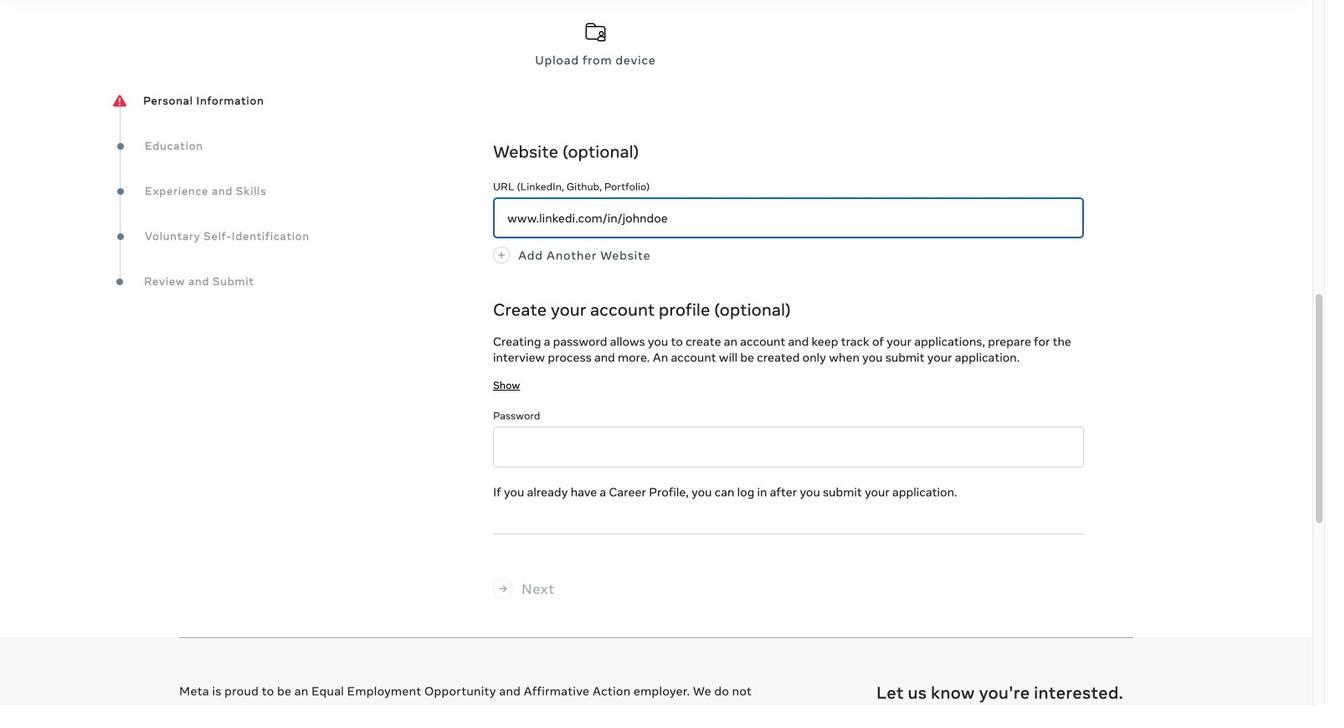 Task type: describe. For each thing, give the bounding box(es) containing it.
URL (LinkedIn, Github, Portfolio) text field
[[493, 198, 1084, 239]]



Task type: vqa. For each thing, say whether or not it's contained in the screenshot.
The Full Name text box
no



Task type: locate. For each thing, give the bounding box(es) containing it.
None password field
[[493, 427, 1084, 468]]



